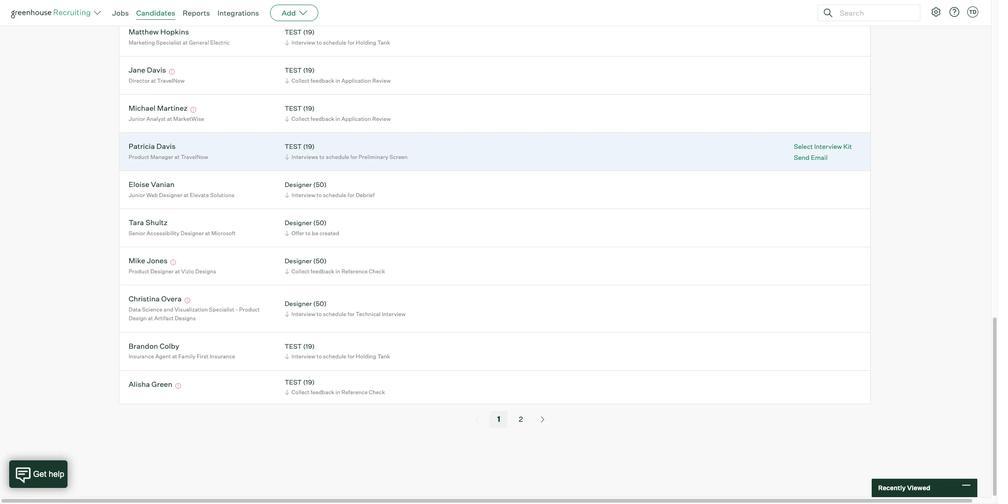 Task type: locate. For each thing, give the bounding box(es) containing it.
1 vertical spatial product
[[129, 268, 149, 275]]

product right - at the bottom
[[239, 306, 260, 313]]

at inside patricia davis product manager at travelnow
[[175, 153, 180, 160]]

application
[[342, 77, 371, 84], [342, 115, 371, 122]]

tank
[[378, 39, 390, 46], [378, 353, 390, 360]]

family
[[179, 353, 196, 360]]

brandon
[[129, 341, 158, 351]]

junior down eloise
[[129, 192, 145, 199]]

designer inside eloise vanian junior web designer at elevate solutions
[[159, 192, 183, 199]]

interview to schedule for holding tank link up test (19) collect feedback in reference check
[[283, 352, 393, 361]]

travelnow right manager
[[181, 153, 208, 160]]

0 vertical spatial interview to schedule for holding tank link
[[283, 38, 393, 47]]

debrief inside designer (50) interview to schedule for debrief
[[356, 192, 375, 199]]

in inside test (19) collect feedback in reference check
[[336, 389, 341, 396]]

at down jane davis link
[[151, 77, 156, 84]]

collect feedback in application review link
[[283, 76, 393, 85], [283, 114, 393, 123]]

3 (50) from the top
[[313, 257, 327, 265]]

(50) inside designer (50) collect feedback in reference check
[[313, 257, 327, 265]]

review for jane davis
[[373, 77, 391, 84]]

0 vertical spatial collect feedback in reference check link
[[283, 267, 388, 276]]

davis
[[147, 65, 166, 75], [157, 142, 176, 151]]

brandon colby link
[[129, 341, 179, 352]]

schedule up 'created' at top left
[[323, 192, 347, 199]]

shultz
[[146, 218, 168, 227]]

candidates link
[[136, 8, 175, 17]]

3 (19) from the top
[[303, 105, 315, 112]]

overa
[[161, 294, 182, 304]]

application for jane davis
[[342, 77, 371, 84]]

collect feedback in application review link for michael martinez
[[283, 114, 393, 123]]

2 interview to schedule for holding tank link from the top
[[283, 352, 393, 361]]

at
[[162, 1, 167, 8], [183, 39, 188, 46], [151, 77, 156, 84], [167, 115, 172, 122], [175, 153, 180, 160], [184, 192, 189, 199], [205, 230, 210, 237], [175, 268, 180, 275], [148, 315, 153, 322], [172, 353, 177, 360]]

6 test from the top
[[285, 378, 302, 386]]

0 vertical spatial test (19) interview to schedule for holding tank
[[285, 28, 390, 46]]

1 vertical spatial davis
[[157, 142, 176, 151]]

director
[[129, 77, 150, 84]]

schedule right add 'popup button'
[[323, 1, 347, 8]]

at up "candidates"
[[162, 1, 167, 8]]

insurance down brandon
[[129, 353, 154, 360]]

0 vertical spatial junior
[[129, 115, 145, 122]]

ux
[[129, 1, 137, 8]]

interview to schedule for holding tank link
[[283, 38, 393, 47], [283, 352, 393, 361]]

in inside designer (50) collect feedback in reference check
[[336, 268, 341, 275]]

patricia davis product manager at travelnow
[[129, 142, 208, 160]]

1 tank from the top
[[378, 39, 390, 46]]

collect
[[292, 77, 310, 84], [292, 115, 310, 122], [292, 268, 310, 275], [292, 389, 310, 396]]

designer (50) interview to schedule for technical interview
[[285, 300, 406, 317]]

davis inside patricia davis product manager at travelnow
[[157, 142, 176, 151]]

2 collect from the top
[[292, 115, 310, 122]]

collect for jane davis
[[292, 77, 310, 84]]

candidates
[[136, 8, 175, 17]]

1 collect from the top
[[292, 77, 310, 84]]

electric
[[210, 39, 230, 46]]

designer (50) collect feedback in reference check
[[285, 257, 385, 275]]

0 vertical spatial check
[[369, 268, 385, 275]]

interview to schedule for holding tank link for colby
[[283, 352, 393, 361]]

at left microsoft
[[205, 230, 210, 237]]

test (19) interview to schedule for holding tank
[[285, 28, 390, 46], [285, 342, 390, 360]]

davis up "director at travelnow"
[[147, 65, 166, 75]]

5 test from the top
[[285, 342, 302, 350]]

0 vertical spatial travelnow
[[157, 77, 185, 84]]

(50) up be
[[313, 219, 327, 227]]

reference inside designer (50) collect feedback in reference check
[[342, 268, 368, 275]]

configure image
[[931, 6, 942, 17]]

designer
[[138, 1, 161, 8], [285, 181, 312, 189], [159, 192, 183, 199], [285, 219, 312, 227], [181, 230, 204, 237], [285, 257, 312, 265], [150, 268, 174, 275], [285, 300, 312, 308]]

check for (50)
[[369, 268, 385, 275]]

2 collect feedback in application review link from the top
[[283, 114, 393, 123]]

travelnow
[[157, 77, 185, 84], [181, 153, 208, 160]]

schedule
[[323, 1, 347, 8], [323, 39, 347, 46], [326, 153, 349, 160], [323, 192, 347, 199], [323, 311, 347, 317], [323, 353, 347, 360]]

product
[[129, 153, 149, 160], [129, 268, 149, 275], [239, 306, 260, 313]]

2 application from the top
[[342, 115, 371, 122]]

reference inside test (19) collect feedback in reference check
[[342, 389, 368, 396]]

artifact
[[154, 315, 174, 322]]

integrations
[[218, 8, 259, 17]]

1 vertical spatial collect feedback in reference check link
[[283, 388, 388, 397]]

junior
[[129, 115, 145, 122], [129, 192, 145, 199]]

collect feedback in reference check link for (50)
[[283, 267, 388, 276]]

1 vertical spatial collect feedback in application review link
[[283, 114, 393, 123]]

data science and visualization specialist - product design at artifact designs
[[129, 306, 260, 322]]

designs inside data science and visualization specialist - product design at artifact designs
[[175, 315, 196, 322]]

tara
[[129, 218, 144, 227]]

1 collect feedback in application review link from the top
[[283, 76, 393, 85]]

1 vertical spatial test (19) collect feedback in application review
[[285, 105, 391, 122]]

1 junior from the top
[[129, 115, 145, 122]]

schedule left the technical
[[323, 311, 347, 317]]

specialist down "hopkins"
[[156, 39, 182, 46]]

4 in from the top
[[336, 389, 341, 396]]

2 review from the top
[[373, 115, 391, 122]]

collect for mike jones
[[292, 268, 310, 275]]

insurance
[[129, 353, 154, 360], [210, 353, 235, 360]]

tara shultz link
[[129, 218, 168, 229]]

(50) inside designer (50) interview to schedule for debrief
[[313, 181, 327, 189]]

1 application from the top
[[342, 77, 371, 84]]

1 vertical spatial review
[[373, 115, 391, 122]]

2 link
[[512, 411, 531, 428]]

travelnow inside patricia davis product manager at travelnow
[[181, 153, 208, 160]]

(50) for designer (50) collect feedback in reference check
[[313, 257, 327, 265]]

3 collect from the top
[[292, 268, 310, 275]]

feedback inside designer (50) collect feedback in reference check
[[311, 268, 335, 275]]

test inside test (19) interviews to schedule for preliminary screen
[[285, 143, 302, 150]]

4 (50) from the top
[[313, 300, 327, 308]]

(50) down "interviews"
[[313, 181, 327, 189]]

to
[[317, 1, 322, 8], [317, 39, 322, 46], [320, 153, 325, 160], [317, 192, 322, 199], [306, 230, 311, 237], [317, 311, 322, 317], [317, 353, 322, 360]]

(50) inside designer (50) interview to schedule for technical interview
[[313, 300, 327, 308]]

4 (19) from the top
[[303, 143, 315, 150]]

test (19) interview to schedule for holding tank up test (19) collect feedback in reference check
[[285, 342, 390, 360]]

1 collect feedback in reference check link from the top
[[283, 267, 388, 276]]

collect feedback in reference check link
[[283, 267, 388, 276], [283, 388, 388, 397]]

feedback inside test (19) collect feedback in reference check
[[311, 389, 335, 396]]

check
[[369, 268, 385, 275], [369, 389, 385, 396]]

1 review from the top
[[373, 77, 391, 84]]

2 interview to schedule for debrief link from the top
[[283, 191, 377, 199]]

product down mike
[[129, 268, 149, 275]]

eloise vanian link
[[129, 180, 175, 190]]

test (19) collect feedback in application review for jane davis
[[285, 66, 391, 84]]

collect inside designer (50) collect feedback in reference check
[[292, 268, 310, 275]]

3 feedback from the top
[[311, 268, 335, 275]]

specialist inside matthew hopkins marketing specialist at general electric
[[156, 39, 182, 46]]

at down science
[[148, 315, 153, 322]]

to inside test (19) interviews to schedule for preliminary screen
[[320, 153, 325, 160]]

schedule right "interviews"
[[326, 153, 349, 160]]

2 reference from the top
[[342, 389, 368, 396]]

general
[[189, 39, 209, 46]]

interview to schedule for debrief link for ux designer at virtuetech
[[283, 0, 377, 9]]

0 vertical spatial holding
[[356, 39, 377, 46]]

0 vertical spatial reference
[[342, 268, 368, 275]]

interview to schedule for holding tank link down interview to schedule for debrief
[[283, 38, 393, 47]]

at left elevate
[[184, 192, 189, 199]]

2 debrief from the top
[[356, 192, 375, 199]]

check inside test (19) collect feedback in reference check
[[369, 389, 385, 396]]

1 vertical spatial application
[[342, 115, 371, 122]]

jane davis has been in application review for more than 5 days image
[[168, 69, 176, 75]]

0 vertical spatial designs
[[195, 268, 216, 275]]

1 horizontal spatial insurance
[[210, 353, 235, 360]]

2 test (19) collect feedback in application review from the top
[[285, 105, 391, 122]]

2 in from the top
[[336, 115, 341, 122]]

product inside patricia davis product manager at travelnow
[[129, 153, 149, 160]]

(19) inside test (19) collect feedback in reference check
[[303, 378, 315, 386]]

junior analyst at marketwise
[[129, 115, 204, 122]]

page 1 element
[[490, 411, 508, 428]]

0 vertical spatial interview to schedule for debrief link
[[283, 0, 377, 9]]

michael martinez link
[[129, 104, 188, 114]]

marketing
[[129, 39, 155, 46]]

interview to schedule for debrief link
[[283, 0, 377, 9], [283, 191, 377, 199]]

1 vertical spatial interview to schedule for debrief link
[[283, 191, 377, 199]]

2 junior from the top
[[129, 192, 145, 199]]

specialist
[[156, 39, 182, 46], [209, 306, 234, 313]]

in for jane davis
[[336, 77, 341, 84]]

viewed
[[908, 484, 931, 492]]

2 insurance from the left
[[210, 353, 235, 360]]

mike jones link
[[129, 256, 168, 267]]

at inside brandon colby insurance agent at family first insurance
[[172, 353, 177, 360]]

christina overa has been in technical interview for more than 14 days image
[[183, 298, 192, 304]]

reference for (19)
[[342, 389, 368, 396]]

collect inside test (19) collect feedback in reference check
[[292, 389, 310, 396]]

(50) down be
[[313, 257, 327, 265]]

6 (19) from the top
[[303, 378, 315, 386]]

designs right vizio
[[195, 268, 216, 275]]

to inside designer (50) offer to be created
[[306, 230, 311, 237]]

schedule inside test (19) interviews to schedule for preliminary screen
[[326, 153, 349, 160]]

1 vertical spatial tank
[[378, 353, 390, 360]]

0 vertical spatial tank
[[378, 39, 390, 46]]

1 check from the top
[[369, 268, 385, 275]]

visualization
[[175, 306, 208, 313]]

0 vertical spatial specialist
[[156, 39, 182, 46]]

1 reference from the top
[[342, 268, 368, 275]]

1 interview to schedule for debrief link from the top
[[283, 0, 377, 9]]

designs down visualization
[[175, 315, 196, 322]]

specialist left - at the bottom
[[209, 306, 234, 313]]

1 vertical spatial check
[[369, 389, 385, 396]]

feedback for jane davis
[[311, 77, 335, 84]]

davis up manager
[[157, 142, 176, 151]]

1 debrief from the top
[[356, 1, 375, 8]]

1 feedback from the top
[[311, 77, 335, 84]]

test (19) interview to schedule for holding tank down interview to schedule for debrief
[[285, 28, 390, 46]]

mike jones has been in reference check for more than 10 days image
[[169, 260, 178, 265]]

collect feedback in reference check link for (19)
[[283, 388, 388, 397]]

2 tank from the top
[[378, 353, 390, 360]]

(50) up the interview to schedule for technical interview link
[[313, 300, 327, 308]]

0 vertical spatial review
[[373, 77, 391, 84]]

0 horizontal spatial specialist
[[156, 39, 182, 46]]

1 (19) from the top
[[303, 28, 315, 36]]

at left "general"
[[183, 39, 188, 46]]

(50) inside designer (50) offer to be created
[[313, 219, 327, 227]]

at right "agent"
[[172, 353, 177, 360]]

3 in from the top
[[336, 268, 341, 275]]

1 vertical spatial test (19) interview to schedule for holding tank
[[285, 342, 390, 360]]

interviews to schedule for preliminary screen link
[[283, 153, 410, 161]]

0 vertical spatial collect feedback in application review link
[[283, 76, 393, 85]]

4 test from the top
[[285, 143, 302, 150]]

1 vertical spatial reference
[[342, 389, 368, 396]]

data
[[129, 306, 141, 313]]

at right manager
[[175, 153, 180, 160]]

1 vertical spatial interview to schedule for holding tank link
[[283, 352, 393, 361]]

2 collect feedback in reference check link from the top
[[283, 388, 388, 397]]

marketwise
[[173, 115, 204, 122]]

0 vertical spatial product
[[129, 153, 149, 160]]

alisha green has been in reference check for more than 10 days image
[[174, 383, 182, 389]]

matthew hopkins marketing specialist at general electric
[[129, 27, 230, 46]]

at inside eloise vanian junior web designer at elevate solutions
[[184, 192, 189, 199]]

test inside test (19) collect feedback in reference check
[[285, 378, 302, 386]]

1 interview to schedule for holding tank link from the top
[[283, 38, 393, 47]]

be
[[312, 230, 319, 237]]

check for (19)
[[369, 389, 385, 396]]

1 horizontal spatial specialist
[[209, 306, 234, 313]]

at inside tara shultz senior accessibility designer at microsoft
[[205, 230, 210, 237]]

1 vertical spatial junior
[[129, 192, 145, 199]]

reference for (50)
[[342, 268, 368, 275]]

1 test (19) collect feedback in application review from the top
[[285, 66, 391, 84]]

2 test (19) interview to schedule for holding tank from the top
[[285, 342, 390, 360]]

1 vertical spatial holding
[[356, 353, 377, 360]]

test
[[285, 28, 302, 36], [285, 66, 302, 74], [285, 105, 302, 112], [285, 143, 302, 150], [285, 342, 302, 350], [285, 378, 302, 386]]

to inside designer (50) interview to schedule for debrief
[[317, 192, 322, 199]]

check inside designer (50) collect feedback in reference check
[[369, 268, 385, 275]]

1 vertical spatial travelnow
[[181, 153, 208, 160]]

0 vertical spatial debrief
[[356, 1, 375, 8]]

virtuetech
[[169, 1, 197, 8]]

product down patricia
[[129, 153, 149, 160]]

2 feedback from the top
[[311, 115, 335, 122]]

holding
[[356, 39, 377, 46], [356, 353, 377, 360]]

2 test from the top
[[285, 66, 302, 74]]

1 in from the top
[[336, 77, 341, 84]]

2 vertical spatial product
[[239, 306, 260, 313]]

(50) for designer (50) offer to be created
[[313, 219, 327, 227]]

1 vertical spatial designs
[[175, 315, 196, 322]]

insurance right first
[[210, 353, 235, 360]]

collect feedback in application review link for jane davis
[[283, 76, 393, 85]]

elevate
[[190, 192, 209, 199]]

(19)
[[303, 28, 315, 36], [303, 66, 315, 74], [303, 105, 315, 112], [303, 143, 315, 150], [303, 342, 315, 350], [303, 378, 315, 386]]

0 vertical spatial test (19) collect feedback in application review
[[285, 66, 391, 84]]

brandon colby insurance agent at family first insurance
[[129, 341, 235, 360]]

(50)
[[313, 181, 327, 189], [313, 219, 327, 227], [313, 257, 327, 265], [313, 300, 327, 308]]

0 vertical spatial application
[[342, 77, 371, 84]]

2 holding from the top
[[356, 353, 377, 360]]

at down the mike jones has been in reference check for more than 10 days icon
[[175, 268, 180, 275]]

Search text field
[[838, 6, 912, 20]]

1 test from the top
[[285, 28, 302, 36]]

tara shultz senior accessibility designer at microsoft
[[129, 218, 236, 237]]

davis for patricia
[[157, 142, 176, 151]]

2 (50) from the top
[[313, 219, 327, 227]]

4 feedback from the top
[[311, 389, 335, 396]]

1 vertical spatial debrief
[[356, 192, 375, 199]]

0 vertical spatial davis
[[147, 65, 166, 75]]

0 horizontal spatial insurance
[[129, 353, 154, 360]]

junior down michael
[[129, 115, 145, 122]]

alisha
[[129, 380, 150, 389]]

specialist inside data science and visualization specialist - product design at artifact designs
[[209, 306, 234, 313]]

mike
[[129, 256, 145, 265]]

review for michael martinez
[[373, 115, 391, 122]]

2 check from the top
[[369, 389, 385, 396]]

1 vertical spatial specialist
[[209, 306, 234, 313]]

hopkins
[[160, 27, 189, 36]]

1 (50) from the top
[[313, 181, 327, 189]]

greenhouse recruiting image
[[11, 7, 94, 18]]

to inside designer (50) interview to schedule for technical interview
[[317, 311, 322, 317]]

4 collect from the top
[[292, 389, 310, 396]]

travelnow down jane davis has been in application review for more than 5 days icon
[[157, 77, 185, 84]]

at inside matthew hopkins marketing specialist at general electric
[[183, 39, 188, 46]]



Task type: describe. For each thing, give the bounding box(es) containing it.
interview to schedule for debrief link for designer (50)
[[283, 191, 377, 199]]

add
[[282, 8, 296, 17]]

reports link
[[183, 8, 210, 17]]

technical
[[356, 311, 381, 317]]

test (19) collect feedback in application review for michael martinez
[[285, 105, 391, 122]]

in for mike jones
[[336, 268, 341, 275]]

created
[[320, 230, 340, 237]]

and
[[164, 306, 174, 313]]

application for michael martinez
[[342, 115, 371, 122]]

email
[[812, 153, 828, 161]]

kit
[[844, 142, 853, 150]]

first
[[197, 353, 209, 360]]

colby
[[160, 341, 179, 351]]

designer inside designer (50) collect feedback in reference check
[[285, 257, 312, 265]]

-
[[236, 306, 238, 313]]

schedule inside designer (50) interview to schedule for technical interview
[[323, 311, 347, 317]]

product designer at vizio designs
[[129, 268, 216, 275]]

design
[[129, 315, 147, 322]]

patricia davis link
[[129, 142, 176, 152]]

mike jones
[[129, 256, 168, 265]]

1 test (19) interview to schedule for holding tank from the top
[[285, 28, 390, 46]]

michael
[[129, 104, 156, 113]]

green
[[152, 380, 173, 389]]

schedule inside designer (50) interview to schedule for debrief
[[323, 192, 347, 199]]

pagination navigation
[[11, 411, 999, 428]]

interview to schedule for debrief
[[292, 1, 375, 8]]

jane davis link
[[129, 65, 166, 76]]

designer (50) interview to schedule for debrief
[[285, 181, 375, 199]]

michael martinez
[[129, 104, 188, 113]]

interview to schedule for technical interview link
[[283, 310, 408, 318]]

alisha green link
[[129, 380, 173, 390]]

3 test from the top
[[285, 105, 302, 112]]

at down martinez
[[167, 115, 172, 122]]

jane
[[129, 65, 145, 75]]

feedback for michael martinez
[[311, 115, 335, 122]]

eloise vanian junior web designer at elevate solutions
[[129, 180, 235, 199]]

science
[[142, 306, 163, 313]]

preliminary
[[359, 153, 389, 160]]

jobs
[[112, 8, 129, 17]]

interviews
[[292, 153, 318, 160]]

jobs link
[[112, 8, 129, 17]]

vanian
[[151, 180, 175, 189]]

offer
[[292, 230, 305, 237]]

senior
[[129, 230, 145, 237]]

vizio
[[181, 268, 194, 275]]

jane davis
[[129, 65, 166, 75]]

recently
[[879, 484, 906, 492]]

add button
[[270, 5, 319, 21]]

matthew hopkins link
[[129, 27, 189, 38]]

1
[[498, 415, 501, 424]]

2 (19) from the top
[[303, 66, 315, 74]]

agent
[[155, 353, 171, 360]]

5 (19) from the top
[[303, 342, 315, 350]]

davis for jane
[[147, 65, 166, 75]]

interview inside designer (50) interview to schedule for debrief
[[292, 192, 316, 199]]

at inside data science and visualization specialist - product design at artifact designs
[[148, 315, 153, 322]]

select interview kit send email
[[795, 142, 853, 161]]

2
[[519, 415, 523, 424]]

jones
[[147, 256, 168, 265]]

solutions
[[210, 192, 235, 199]]

martinez
[[157, 104, 188, 113]]

test (19) collect feedback in reference check
[[285, 378, 385, 396]]

christina overa
[[129, 294, 182, 304]]

director at travelnow
[[129, 77, 185, 84]]

web
[[146, 192, 158, 199]]

in for michael martinez
[[336, 115, 341, 122]]

for inside designer (50) interview to schedule for debrief
[[348, 192, 355, 199]]

(50) for designer (50) interview to schedule for technical interview
[[313, 300, 327, 308]]

ux designer at virtuetech
[[129, 1, 197, 8]]

designer inside designer (50) interview to schedule for debrief
[[285, 181, 312, 189]]

for inside designer (50) interview to schedule for technical interview
[[348, 311, 355, 317]]

1 holding from the top
[[356, 39, 377, 46]]

(50) for designer (50) interview to schedule for debrief
[[313, 181, 327, 189]]

schedule up test (19) collect feedback in reference check
[[323, 353, 347, 360]]

select interview kit link
[[795, 142, 853, 151]]

send
[[795, 153, 810, 161]]

designer (50) offer to be created
[[285, 219, 340, 237]]

patricia
[[129, 142, 155, 151]]

accessibility
[[147, 230, 179, 237]]

1 insurance from the left
[[129, 353, 154, 360]]

alisha green
[[129, 380, 173, 389]]

product inside data science and visualization specialist - product design at artifact designs
[[239, 306, 260, 313]]

junior inside eloise vanian junior web designer at elevate solutions
[[129, 192, 145, 199]]

reports
[[183, 8, 210, 17]]

(19) inside test (19) interviews to schedule for preliminary screen
[[303, 143, 315, 150]]

michael martinez has been in application review for more than 5 days image
[[189, 107, 198, 113]]

manager
[[150, 153, 173, 160]]

schedule down interview to schedule for debrief
[[323, 39, 347, 46]]

designer inside tara shultz senior accessibility designer at microsoft
[[181, 230, 204, 237]]

test (19) interviews to schedule for preliminary screen
[[285, 143, 408, 160]]

designer inside designer (50) interview to schedule for technical interview
[[285, 300, 312, 308]]

analyst
[[146, 115, 166, 122]]

designer inside designer (50) offer to be created
[[285, 219, 312, 227]]

select
[[795, 142, 813, 150]]

recently viewed
[[879, 484, 931, 492]]

screen
[[390, 153, 408, 160]]

td
[[970, 9, 977, 15]]

interview inside select interview kit send email
[[815, 142, 843, 150]]

microsoft
[[211, 230, 236, 237]]

matthew
[[129, 27, 159, 36]]

feedback for mike jones
[[311, 268, 335, 275]]

christina
[[129, 294, 160, 304]]

for inside test (19) interviews to schedule for preliminary screen
[[351, 153, 358, 160]]

integrations link
[[218, 8, 259, 17]]

interview to schedule for holding tank link for hopkins
[[283, 38, 393, 47]]

collect for michael martinez
[[292, 115, 310, 122]]



Task type: vqa. For each thing, say whether or not it's contained in the screenshot.
Show only template jobs
no



